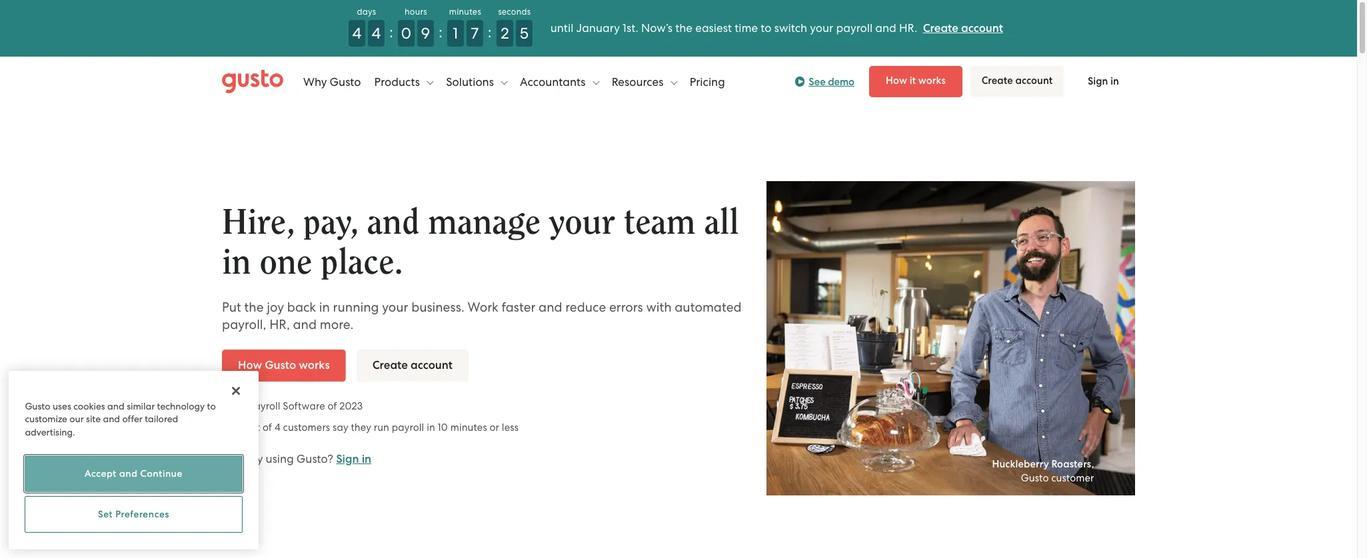 Task type: describe. For each thing, give the bounding box(es) containing it.
accountants button
[[520, 62, 600, 102]]

customize
[[25, 414, 67, 425]]

in inside hire, pay, and manage your team all in one place.
[[222, 245, 251, 281]]

until january 1st. now's the easiest time to switch your payroll and hr. create account
[[551, 21, 1004, 35]]

2
[[501, 24, 509, 43]]

or
[[490, 422, 500, 434]]

accept and continue
[[85, 469, 183, 480]]

all
[[704, 205, 739, 240]]

with
[[646, 300, 672, 315]]

#1
[[237, 401, 246, 413]]

accept and continue button
[[25, 456, 242, 493]]

put
[[222, 300, 241, 315]]

put the joy back in running your business. work faster and reduce errors with automated payroll, hr, and more.
[[222, 300, 742, 333]]

1 horizontal spatial 4
[[352, 24, 362, 43]]

how it works link
[[870, 66, 963, 97]]

customer
[[1052, 473, 1095, 485]]

: for 7
[[488, 23, 492, 41]]

sign inside the main element
[[1088, 75, 1109, 87]]

our
[[70, 414, 84, 425]]

10
[[438, 422, 448, 434]]

huckleberry
[[993, 459, 1050, 471]]

2 horizontal spatial 4
[[372, 24, 381, 43]]

5
[[520, 24, 529, 43]]

manage
[[428, 205, 541, 240]]

hr,
[[270, 317, 290, 333]]

2 vertical spatial create
[[373, 359, 408, 373]]

uses
[[53, 401, 71, 412]]

products
[[374, 75, 423, 88]]

site
[[86, 414, 101, 425]]

the inside put the joy back in running your business. work faster and reduce errors with automated payroll, hr, and more.
[[244, 300, 264, 315]]

set
[[98, 510, 113, 520]]

it
[[910, 75, 916, 87]]

why gusto
[[303, 75, 361, 88]]

to inside gusto uses cookies and similar technology to customize our site and offer tailored advertising.
[[207, 401, 216, 412]]

automated
[[675, 300, 742, 315]]

0
[[401, 24, 412, 43]]

0 horizontal spatial sign
[[336, 453, 359, 467]]

how gusto works
[[238, 359, 330, 373]]

preferences
[[115, 510, 169, 520]]

create account inside the main element
[[982, 75, 1053, 87]]

advertising.
[[25, 427, 75, 438]]

using
[[266, 453, 294, 466]]

solutions
[[446, 75, 497, 88]]

payroll
[[249, 401, 280, 413]]

software
[[283, 401, 325, 413]]

running
[[333, 300, 379, 315]]

set preferences button
[[25, 497, 242, 533]]

and inside button
[[119, 469, 138, 480]]

your inside put the joy back in running your business. work faster and reduce errors with automated payroll, hr, and more.
[[382, 300, 408, 315]]

and down back
[[293, 317, 317, 333]]

1 vertical spatial minutes
[[451, 422, 487, 434]]

7
[[471, 24, 479, 43]]

1
[[453, 24, 458, 43]]

pay,
[[303, 205, 358, 240]]

place.
[[321, 245, 403, 281]]

#1 payroll software of 2023
[[234, 401, 363, 413]]

see
[[809, 76, 826, 88]]

0 vertical spatial create account link
[[923, 21, 1004, 35]]

continue
[[140, 469, 183, 480]]

1 vertical spatial create account
[[373, 359, 453, 373]]

technology
[[157, 401, 205, 412]]

how for how it works
[[886, 75, 908, 87]]

and right faster
[[539, 300, 563, 315]]

your inside hire, pay, and manage your team all in one place.
[[549, 205, 615, 240]]

hours
[[405, 7, 427, 17]]

until
[[551, 21, 574, 35]]

gusto?
[[297, 453, 333, 466]]

3 out of 4 customers say they run payroll in 10 minutes or less
[[234, 422, 519, 434]]

easiest
[[696, 21, 732, 35]]

0 vertical spatial minutes
[[449, 7, 482, 17]]

9
[[421, 24, 430, 43]]

0 vertical spatial sign in link
[[1072, 67, 1136, 97]]

and inside until january 1st. now's the easiest time to switch your payroll and hr. create account
[[876, 21, 897, 35]]

one
[[260, 245, 312, 281]]



Task type: locate. For each thing, give the bounding box(es) containing it.
0 horizontal spatial payroll
[[392, 422, 424, 434]]

1 horizontal spatial create account
[[982, 75, 1053, 87]]

1 vertical spatial sign in link
[[336, 453, 372, 467]]

hr.
[[900, 21, 918, 35]]

payroll inside until january 1st. now's the easiest time to switch your payroll and hr. create account
[[837, 21, 873, 35]]

1 vertical spatial payroll
[[392, 422, 424, 434]]

gusto
[[330, 75, 361, 88], [265, 359, 296, 373], [25, 401, 50, 412], [1022, 473, 1049, 485]]

solutions button
[[446, 62, 508, 102]]

sign in link
[[1072, 67, 1136, 97], [336, 453, 372, 467]]

and right 'accept'
[[119, 469, 138, 480]]

0 horizontal spatial account
[[411, 359, 453, 373]]

out
[[245, 422, 260, 434]]

run
[[374, 422, 389, 434]]

days
[[357, 7, 376, 17]]

in
[[1111, 75, 1120, 87], [222, 245, 251, 281], [319, 300, 330, 315], [427, 422, 435, 434], [362, 453, 372, 467]]

works
[[919, 75, 946, 87], [299, 359, 330, 373]]

switch
[[775, 21, 808, 35]]

the
[[676, 21, 693, 35], [244, 300, 264, 315]]

set preferences
[[98, 510, 169, 520]]

1 vertical spatial account
[[1016, 75, 1053, 87]]

of left "2023"
[[328, 401, 337, 413]]

works right it
[[919, 75, 946, 87]]

the right now's
[[676, 21, 693, 35]]

gusto down huckleberry
[[1022, 473, 1049, 485]]

and right site
[[103, 414, 120, 425]]

cookies
[[73, 401, 105, 412]]

sign
[[1088, 75, 1109, 87], [336, 453, 359, 467]]

why
[[303, 75, 327, 88]]

0 horizontal spatial :
[[389, 23, 393, 41]]

pricing
[[690, 75, 725, 88]]

3
[[237, 422, 242, 434]]

1 vertical spatial create
[[982, 75, 1014, 87]]

and up place.
[[367, 205, 420, 240]]

1 horizontal spatial :
[[439, 23, 443, 41]]

reduce
[[566, 300, 606, 315]]

2023
[[340, 401, 363, 413]]

0 horizontal spatial create
[[373, 359, 408, 373]]

minutes
[[449, 7, 482, 17], [451, 422, 487, 434]]

1 horizontal spatial the
[[676, 21, 693, 35]]

3 : from the left
[[488, 23, 492, 41]]

see demo
[[809, 76, 855, 88]]

to right time
[[761, 21, 772, 35]]

similar
[[127, 401, 155, 412]]

pricing link
[[690, 62, 725, 102]]

of right out
[[263, 422, 272, 434]]

gusto inside huckleberry roasters, gusto customer
[[1022, 473, 1049, 485]]

of
[[328, 401, 337, 413], [263, 422, 272, 434]]

2 vertical spatial your
[[382, 300, 408, 315]]

1 horizontal spatial works
[[919, 75, 946, 87]]

2 vertical spatial create account link
[[357, 350, 469, 382]]

2 horizontal spatial create
[[982, 75, 1014, 87]]

works for how it works
[[919, 75, 946, 87]]

joy
[[267, 300, 284, 315]]

back
[[287, 300, 316, 315]]

how gusto works link
[[222, 350, 346, 382]]

how
[[886, 75, 908, 87], [238, 359, 262, 373]]

and left hr.
[[876, 21, 897, 35]]

the up payroll,
[[244, 300, 264, 315]]

team
[[624, 205, 696, 240]]

1 vertical spatial works
[[299, 359, 330, 373]]

gusto uses cookies and similar technology to customize our site and offer tailored advertising.
[[25, 401, 216, 438]]

1 horizontal spatial sign in link
[[1072, 67, 1136, 97]]

account
[[962, 21, 1004, 35], [1016, 75, 1053, 87], [411, 359, 453, 373]]

already
[[222, 453, 263, 466]]

1 horizontal spatial of
[[328, 401, 337, 413]]

1 : from the left
[[389, 23, 393, 41]]

0 horizontal spatial how
[[238, 359, 262, 373]]

main element
[[222, 62, 1136, 102]]

gusto image image
[[767, 181, 1136, 496]]

0 vertical spatial of
[[328, 401, 337, 413]]

how it works
[[886, 75, 946, 87]]

tailored
[[145, 414, 178, 425]]

0 horizontal spatial of
[[263, 422, 272, 434]]

create inside the main element
[[982, 75, 1014, 87]]

0 horizontal spatial your
[[382, 300, 408, 315]]

more.
[[320, 317, 354, 333]]

gusto down hr, on the bottom left of the page
[[265, 359, 296, 373]]

account inside the main element
[[1016, 75, 1053, 87]]

roasters,
[[1052, 459, 1095, 471]]

huckleberry roasters, gusto customer
[[993, 459, 1095, 485]]

how left it
[[886, 75, 908, 87]]

minutes left 'or'
[[451, 422, 487, 434]]

payroll right run
[[392, 422, 424, 434]]

errors
[[609, 300, 643, 315]]

hire, pay, and manage your team all in one place.
[[222, 205, 739, 281]]

0 vertical spatial the
[[676, 21, 693, 35]]

0 vertical spatial how
[[886, 75, 908, 87]]

0 vertical spatial account
[[962, 21, 1004, 35]]

0 vertical spatial to
[[761, 21, 772, 35]]

: left 0
[[389, 23, 393, 41]]

tiny image
[[799, 79, 803, 84]]

0 horizontal spatial 4
[[275, 422, 281, 434]]

demo
[[828, 76, 855, 88]]

payroll left hr.
[[837, 21, 873, 35]]

1 vertical spatial of
[[263, 422, 272, 434]]

resources
[[612, 75, 667, 88]]

1 horizontal spatial account
[[962, 21, 1004, 35]]

works for how gusto works
[[299, 359, 330, 373]]

how down payroll,
[[238, 359, 262, 373]]

less
[[502, 422, 519, 434]]

gusto right why
[[330, 75, 361, 88]]

say
[[333, 422, 349, 434]]

your
[[810, 21, 834, 35], [549, 205, 615, 240], [382, 300, 408, 315]]

gusto inside how gusto works link
[[265, 359, 296, 373]]

: for 9
[[439, 23, 443, 41]]

accountants
[[520, 75, 589, 88]]

accept
[[85, 469, 117, 480]]

0 vertical spatial create
[[923, 21, 959, 35]]

hire,
[[222, 205, 295, 240]]

1 vertical spatial your
[[549, 205, 615, 240]]

0 vertical spatial payroll
[[837, 21, 873, 35]]

: for 4
[[389, 23, 393, 41]]

business.
[[412, 300, 465, 315]]

1 vertical spatial sign
[[336, 453, 359, 467]]

1 horizontal spatial your
[[549, 205, 615, 240]]

see demo link
[[795, 74, 855, 90]]

works up software
[[299, 359, 330, 373]]

create account link
[[923, 21, 1004, 35], [971, 66, 1064, 97], [357, 350, 469, 382]]

create
[[923, 21, 959, 35], [982, 75, 1014, 87], [373, 359, 408, 373]]

1 vertical spatial create account link
[[971, 66, 1064, 97]]

how inside the main element
[[886, 75, 908, 87]]

time
[[735, 21, 758, 35]]

1 horizontal spatial payroll
[[837, 21, 873, 35]]

1 horizontal spatial create
[[923, 21, 959, 35]]

sign in
[[1088, 75, 1120, 87]]

: left 2
[[488, 23, 492, 41]]

offer
[[122, 414, 143, 425]]

0 horizontal spatial sign in link
[[336, 453, 372, 467]]

seconds
[[498, 7, 531, 17]]

january
[[577, 21, 620, 35]]

2 : from the left
[[439, 23, 443, 41]]

already using gusto? sign in
[[222, 453, 372, 467]]

and inside hire, pay, and manage your team all in one place.
[[367, 205, 420, 240]]

0 vertical spatial create account
[[982, 75, 1053, 87]]

how for how gusto works
[[238, 359, 262, 373]]

in inside put the joy back in running your business. work faster and reduce errors with automated payroll, hr, and more.
[[319, 300, 330, 315]]

1st.
[[623, 21, 639, 35]]

to inside until january 1st. now's the easiest time to switch your payroll and hr. create account
[[761, 21, 772, 35]]

and up offer
[[107, 401, 125, 412]]

2 horizontal spatial your
[[810, 21, 834, 35]]

0 vertical spatial sign
[[1088, 75, 1109, 87]]

1 vertical spatial how
[[238, 359, 262, 373]]

0 horizontal spatial the
[[244, 300, 264, 315]]

customers
[[283, 422, 330, 434]]

2 horizontal spatial :
[[488, 23, 492, 41]]

2 vertical spatial account
[[411, 359, 453, 373]]

0 vertical spatial your
[[810, 21, 834, 35]]

why gusto link
[[303, 62, 361, 102]]

0 horizontal spatial create account
[[373, 359, 453, 373]]

minutes up "1"
[[449, 7, 482, 17]]

2 horizontal spatial account
[[1016, 75, 1053, 87]]

faster
[[502, 300, 536, 315]]

1 horizontal spatial sign
[[1088, 75, 1109, 87]]

0 vertical spatial works
[[919, 75, 946, 87]]

create account link inside the main element
[[971, 66, 1064, 97]]

0 horizontal spatial to
[[207, 401, 216, 412]]

: left "1"
[[439, 23, 443, 41]]

gusto inside gusto uses cookies and similar technology to customize our site and offer tailored advertising.
[[25, 401, 50, 412]]

online payroll services, hr, and benefits | gusto image
[[222, 70, 283, 94]]

1 vertical spatial to
[[207, 401, 216, 412]]

create account
[[982, 75, 1053, 87], [373, 359, 453, 373]]

1 horizontal spatial how
[[886, 75, 908, 87]]

1 vertical spatial the
[[244, 300, 264, 315]]

works inside the main element
[[919, 75, 946, 87]]

0 horizontal spatial works
[[299, 359, 330, 373]]

gusto up customize
[[25, 401, 50, 412]]

your inside until january 1st. now's the easiest time to switch your payroll and hr. create account
[[810, 21, 834, 35]]

to left #1 at the bottom left
[[207, 401, 216, 412]]

work
[[468, 300, 499, 315]]

1 horizontal spatial to
[[761, 21, 772, 35]]

4
[[352, 24, 362, 43], [372, 24, 381, 43], [275, 422, 281, 434]]

the inside until january 1st. now's the easiest time to switch your payroll and hr. create account
[[676, 21, 693, 35]]

gusto inside why gusto link
[[330, 75, 361, 88]]



Task type: vqa. For each thing, say whether or not it's contained in the screenshot.


